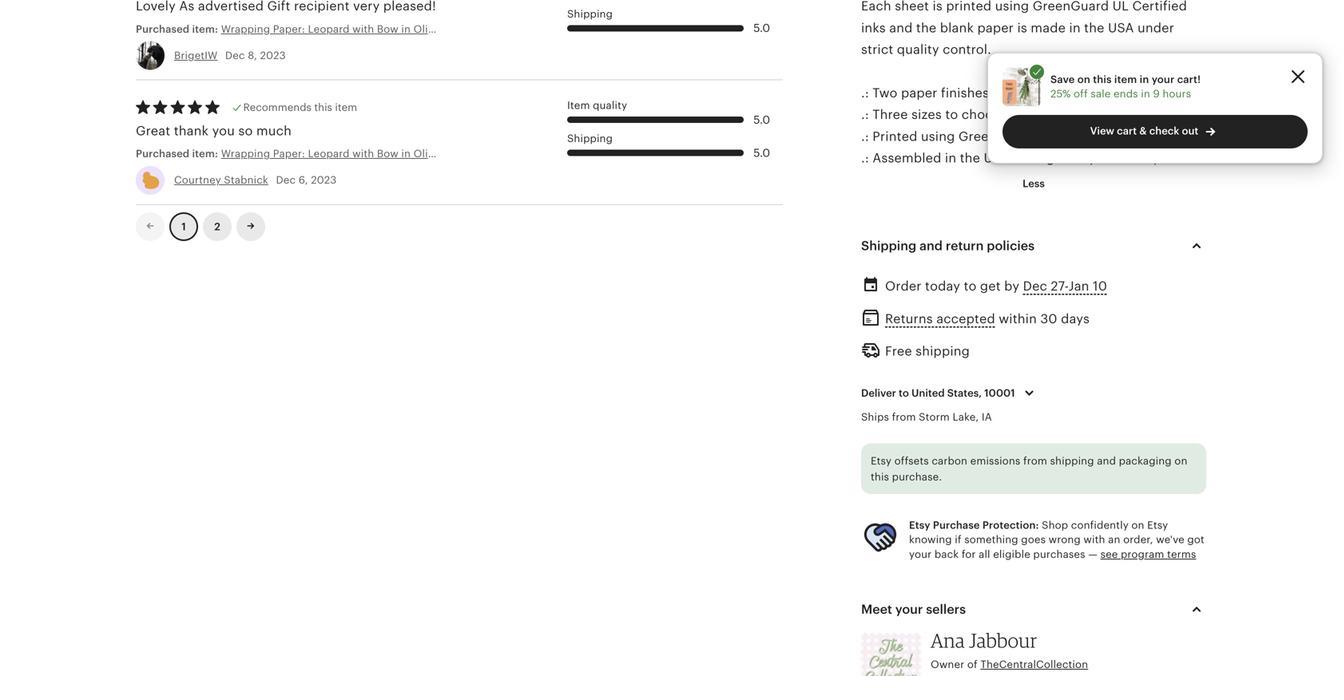 Task type: describe. For each thing, give the bounding box(es) containing it.
1 .: from the top
[[861, 86, 869, 100]]

order,
[[1123, 534, 1153, 546]]

thank
[[174, 124, 209, 138]]

we've
[[1156, 534, 1185, 546]]

ends
[[1114, 88, 1138, 100]]

dec 27-jan 10 button
[[1023, 275, 1107, 298]]

on inside etsy offsets carbon emissions from shipping and packaging on this purchase.
[[1175, 456, 1188, 468]]

ul
[[1039, 129, 1055, 144]]

check
[[1150, 125, 1180, 137]]

globally
[[1047, 151, 1096, 165]]

from inside etsy offsets carbon emissions from shipping and packaging on this purchase.
[[1023, 456, 1047, 468]]

purchase.
[[892, 471, 942, 483]]

ships
[[861, 411, 889, 423]]

usa
[[984, 151, 1010, 165]]

knowing
[[909, 534, 952, 546]]

1 vertical spatial shipping
[[567, 133, 613, 145]]

1 vertical spatial item
[[335, 101, 357, 113]]

30
[[1041, 312, 1058, 326]]

your inside shop confidently on etsy knowing if something goes wrong with an order, we've got your back for all eligible purchases —
[[909, 549, 932, 561]]

greenguard
[[959, 129, 1035, 144]]

etsy offsets carbon emissions from shipping and packaging on this purchase.
[[871, 456, 1188, 483]]

less
[[1023, 178, 1045, 190]]

etsy inside shop confidently on etsy knowing if something goes wrong with an order, we've got your back for all eligible purchases —
[[1147, 520, 1168, 532]]

on inside save on this item in your cart! 25% off sale ends in 9 hours
[[1078, 73, 1091, 85]]

emissions
[[971, 456, 1021, 468]]

an
[[1108, 534, 1121, 546]]

days
[[1061, 312, 1090, 326]]

free
[[885, 344, 912, 359]]

1 horizontal spatial 2023
[[311, 174, 337, 186]]

shop
[[1042, 520, 1068, 532]]

1 vertical spatial in
[[1141, 88, 1150, 100]]

purchased item: for brigetiw
[[136, 23, 221, 35]]

4 .: from the top
[[861, 151, 869, 165]]

deliver to united states, 10001 button
[[849, 377, 1051, 410]]

2 5.0 from the top
[[754, 113, 770, 126]]

three
[[873, 108, 908, 122]]

sellers
[[926, 603, 966, 617]]

from up less
[[1013, 151, 1043, 165]]

save on this item in your cart! 25% off sale ends in 9 hours
[[1051, 73, 1201, 100]]

ana
[[931, 629, 965, 653]]

etsy purchase protection:
[[909, 520, 1039, 532]]

ships from storm lake, ia
[[861, 411, 992, 423]]

jan
[[1069, 279, 1090, 294]]

purchased item: for courtney stabnick
[[136, 148, 221, 160]]

less button
[[1011, 169, 1057, 198]]

from right ships
[[892, 411, 916, 423]]

much
[[256, 124, 292, 138]]

meet
[[861, 603, 892, 617]]

ana jabbour owner of thecentralcollection
[[931, 629, 1088, 671]]

1
[[182, 221, 186, 233]]

out
[[1182, 125, 1199, 137]]

to inside .: two paper finishes (matte, satin) .: three sizes to choose from .: printed using greenguard ul certified inks .: assembled in the usa from globally sourced parts
[[945, 108, 958, 122]]

sourced
[[1100, 151, 1150, 165]]

view
[[1090, 125, 1115, 137]]

protection:
[[983, 520, 1039, 532]]

returns
[[885, 312, 933, 326]]

3 5.0 from the top
[[754, 147, 770, 159]]

order today to get by dec 27-jan 10
[[885, 279, 1107, 294]]

inks
[[1117, 129, 1141, 144]]

6,
[[299, 174, 308, 186]]

item quality
[[567, 99, 627, 111]]

printed
[[873, 129, 918, 144]]

eligible
[[993, 549, 1031, 561]]

1 5.0 from the top
[[754, 22, 770, 35]]

parts
[[1154, 151, 1186, 165]]

8,
[[248, 49, 257, 61]]

order
[[885, 279, 922, 294]]

great
[[136, 124, 170, 138]]

your inside dropdown button
[[895, 603, 923, 617]]

owner
[[931, 659, 965, 671]]

quality
[[593, 99, 627, 111]]

paper
[[901, 86, 938, 100]]

program
[[1121, 549, 1165, 561]]

certified
[[1058, 129, 1113, 144]]

all
[[979, 549, 990, 561]]

0 vertical spatial in
[[1140, 73, 1149, 85]]

stabnick
[[224, 174, 268, 186]]

cart
[[1117, 125, 1137, 137]]

this inside etsy offsets carbon emissions from shipping and packaging on this purchase.
[[871, 471, 889, 483]]

in inside .: two paper finishes (matte, satin) .: three sizes to choose from .: printed using greenguard ul certified inks .: assembled in the usa from globally sourced parts
[[945, 151, 957, 165]]

if
[[955, 534, 962, 546]]

shipping and return policies
[[861, 239, 1035, 253]]

shipping inside dropdown button
[[861, 239, 917, 253]]

25%
[[1051, 88, 1071, 100]]

ia
[[982, 411, 992, 423]]

0 horizontal spatial this
[[314, 101, 332, 113]]

item: for brigetiw
[[192, 23, 218, 35]]

shipping and return policies button
[[847, 227, 1221, 265]]

see program terms link
[[1101, 549, 1196, 561]]

9
[[1153, 88, 1160, 100]]

10001
[[984, 387, 1015, 399]]

free shipping
[[885, 344, 970, 359]]

return
[[946, 239, 984, 253]]

2 link
[[203, 212, 232, 241]]

2 vertical spatial dec
[[1023, 279, 1047, 294]]

confidently
[[1071, 520, 1129, 532]]

(matte,
[[993, 86, 1037, 100]]

courtney stabnick link
[[174, 174, 268, 186]]



Task type: locate. For each thing, give the bounding box(es) containing it.
goes
[[1021, 534, 1046, 546]]

—
[[1088, 549, 1098, 561]]

etsy up knowing
[[909, 520, 930, 532]]

0 horizontal spatial and
[[920, 239, 943, 253]]

purchased down great at the left top
[[136, 148, 190, 160]]

carbon
[[932, 456, 968, 468]]

0 vertical spatial 2023
[[260, 49, 286, 61]]

etsy up we've in the right bottom of the page
[[1147, 520, 1168, 532]]

choose
[[962, 108, 1007, 122]]

to
[[945, 108, 958, 122], [964, 279, 977, 294], [899, 387, 909, 399]]

2 vertical spatial your
[[895, 603, 923, 617]]

2 vertical spatial shipping
[[861, 239, 917, 253]]

this
[[1093, 73, 1112, 85], [314, 101, 332, 113], [871, 471, 889, 483]]

view cart & check out
[[1090, 125, 1199, 137]]

1 horizontal spatial item
[[1114, 73, 1137, 85]]

2 horizontal spatial to
[[964, 279, 977, 294]]

1 link
[[169, 212, 198, 241]]

2 horizontal spatial this
[[1093, 73, 1112, 85]]

ana jabbour image
[[861, 634, 921, 677]]

0 vertical spatial this
[[1093, 73, 1112, 85]]

today
[[925, 279, 960, 294]]

for
[[962, 549, 976, 561]]

satin)
[[1040, 86, 1076, 100]]

1 horizontal spatial dec
[[276, 174, 296, 186]]

jabbour
[[969, 629, 1038, 653]]

0 vertical spatial 5.0
[[754, 22, 770, 35]]

0 vertical spatial item
[[1114, 73, 1137, 85]]

etsy
[[871, 456, 892, 468], [909, 520, 930, 532], [1147, 520, 1168, 532]]

courtney stabnick dec 6, 2023
[[174, 174, 337, 186]]

this left purchase.
[[871, 471, 889, 483]]

item: down great thank you so much on the top left of the page
[[192, 148, 218, 160]]

1 vertical spatial item:
[[192, 148, 218, 160]]

2 vertical spatial 5.0
[[754, 147, 770, 159]]

.:
[[861, 86, 869, 100], [861, 108, 869, 122], [861, 129, 869, 144], [861, 151, 869, 165]]

on up off
[[1078, 73, 1091, 85]]

2023 right "8,"
[[260, 49, 286, 61]]

2 vertical spatial this
[[871, 471, 889, 483]]

states,
[[947, 387, 982, 399]]

returns accepted within 30 days
[[885, 312, 1090, 326]]

1 vertical spatial and
[[1097, 456, 1116, 468]]

recommends
[[243, 101, 312, 113]]

shipping inside etsy offsets carbon emissions from shipping and packaging on this purchase.
[[1050, 456, 1094, 468]]

shop confidently on etsy knowing if something goes wrong with an order, we've got your back for all eligible purchases —
[[909, 520, 1205, 561]]

your right meet
[[895, 603, 923, 617]]

thecentralcollection
[[981, 659, 1088, 671]]

1 item: from the top
[[192, 23, 218, 35]]

0 horizontal spatial item
[[335, 101, 357, 113]]

from right emissions
[[1023, 456, 1047, 468]]

purchased item: down thank
[[136, 148, 221, 160]]

1 vertical spatial dec
[[276, 174, 296, 186]]

purchases
[[1033, 549, 1086, 561]]

1 horizontal spatial on
[[1132, 520, 1145, 532]]

etsy for etsy offsets carbon emissions from shipping and packaging on this purchase.
[[871, 456, 892, 468]]

save
[[1051, 73, 1075, 85]]

to right sizes
[[945, 108, 958, 122]]

27-
[[1051, 279, 1069, 294]]

1 vertical spatial shipping
[[1050, 456, 1094, 468]]

1 horizontal spatial this
[[871, 471, 889, 483]]

in left cart!
[[1140, 73, 1149, 85]]

cart!
[[1177, 73, 1201, 85]]

policies
[[987, 239, 1035, 253]]

back
[[935, 549, 959, 561]]

1 purchased item: from the top
[[136, 23, 221, 35]]

2 item: from the top
[[192, 148, 218, 160]]

item up ends
[[1114, 73, 1137, 85]]

1 vertical spatial your
[[909, 549, 932, 561]]

get
[[980, 279, 1001, 294]]

within
[[999, 312, 1037, 326]]

deliver to united states, 10001
[[861, 387, 1015, 399]]

10
[[1093, 279, 1107, 294]]

brigetiw
[[174, 49, 218, 61]]

see program terms
[[1101, 549, 1196, 561]]

0 vertical spatial purchased item:
[[136, 23, 221, 35]]

your down knowing
[[909, 549, 932, 561]]

0 horizontal spatial shipping
[[916, 344, 970, 359]]

0 vertical spatial on
[[1078, 73, 1091, 85]]

1 vertical spatial 2023
[[311, 174, 337, 186]]

brigetiw dec 8, 2023
[[174, 49, 286, 61]]

dec left 6,
[[276, 174, 296, 186]]

returns accepted button
[[885, 308, 995, 331]]

.: two paper finishes (matte, satin) .: three sizes to choose from .: printed using greenguard ul certified inks .: assembled in the usa from globally sourced parts
[[861, 86, 1186, 165]]

brigetiw link
[[174, 49, 218, 61]]

1 vertical spatial purchased item:
[[136, 148, 221, 160]]

item: for courtney
[[192, 148, 218, 160]]

so
[[238, 124, 253, 138]]

item
[[1114, 73, 1137, 85], [335, 101, 357, 113]]

off
[[1074, 88, 1088, 100]]

purchased item: up brigetiw link
[[136, 23, 221, 35]]

great thank you so much
[[136, 124, 292, 138]]

2 .: from the top
[[861, 108, 869, 122]]

.: left two
[[861, 86, 869, 100]]

.: left three
[[861, 108, 869, 122]]

0 horizontal spatial to
[[899, 387, 909, 399]]

by
[[1004, 279, 1020, 294]]

to left "united"
[[899, 387, 909, 399]]

3 .: from the top
[[861, 129, 869, 144]]

lake,
[[953, 411, 979, 423]]

on inside shop confidently on etsy knowing if something goes wrong with an order, we've got your back for all eligible purchases —
[[1132, 520, 1145, 532]]

.: left the printed
[[861, 129, 869, 144]]

to left get
[[964, 279, 977, 294]]

view cart & check out link
[[1003, 115, 1308, 149]]

with
[[1084, 534, 1105, 546]]

item right recommends
[[335, 101, 357, 113]]

2 horizontal spatial dec
[[1023, 279, 1047, 294]]

meet your sellers button
[[847, 591, 1221, 629]]

on up order,
[[1132, 520, 1145, 532]]

1 horizontal spatial shipping
[[1050, 456, 1094, 468]]

in left 9
[[1141, 88, 1150, 100]]

shipping up "shop"
[[1050, 456, 1094, 468]]

2 horizontal spatial etsy
[[1147, 520, 1168, 532]]

shipping down returns accepted button
[[916, 344, 970, 359]]

2 horizontal spatial on
[[1175, 456, 1188, 468]]

0 vertical spatial your
[[1152, 73, 1175, 85]]

2 purchased from the top
[[136, 148, 190, 160]]

5.0
[[754, 22, 770, 35], [754, 113, 770, 126], [754, 147, 770, 159]]

0 vertical spatial shipping
[[567, 8, 613, 20]]

item inside save on this item in your cart! 25% off sale ends in 9 hours
[[1114, 73, 1137, 85]]

0 horizontal spatial etsy
[[871, 456, 892, 468]]

2 vertical spatial to
[[899, 387, 909, 399]]

deliver
[[861, 387, 896, 399]]

0 horizontal spatial on
[[1078, 73, 1091, 85]]

etsy left offsets
[[871, 456, 892, 468]]

1 horizontal spatial etsy
[[909, 520, 930, 532]]

purchased for brigetiw dec 8, 2023
[[136, 23, 190, 35]]

0 horizontal spatial dec
[[225, 49, 245, 61]]

hours
[[1163, 88, 1191, 100]]

and left 'return'
[[920, 239, 943, 253]]

1 horizontal spatial and
[[1097, 456, 1116, 468]]

this right recommends
[[314, 101, 332, 113]]

0 horizontal spatial 2023
[[260, 49, 286, 61]]

0 vertical spatial to
[[945, 108, 958, 122]]

0 vertical spatial and
[[920, 239, 943, 253]]

to inside dropdown button
[[899, 387, 909, 399]]

1 horizontal spatial to
[[945, 108, 958, 122]]

your up 9
[[1152, 73, 1175, 85]]

your inside save on this item in your cart! 25% off sale ends in 9 hours
[[1152, 73, 1175, 85]]

you
[[212, 124, 235, 138]]

and inside shipping and return policies dropdown button
[[920, 239, 943, 253]]

in left the
[[945, 151, 957, 165]]

storm
[[919, 411, 950, 423]]

item: up brigetiw link
[[192, 23, 218, 35]]

purchased for courtney stabnick dec 6, 2023
[[136, 148, 190, 160]]

courtney
[[174, 174, 221, 186]]

1 vertical spatial this
[[314, 101, 332, 113]]

this up sale
[[1093, 73, 1112, 85]]

0 vertical spatial purchased
[[136, 23, 190, 35]]

something
[[965, 534, 1018, 546]]

2 vertical spatial on
[[1132, 520, 1145, 532]]

&
[[1140, 125, 1147, 137]]

0 vertical spatial item:
[[192, 23, 218, 35]]

2 vertical spatial in
[[945, 151, 957, 165]]

etsy for etsy purchase protection:
[[909, 520, 930, 532]]

this inside save on this item in your cart! 25% off sale ends in 9 hours
[[1093, 73, 1112, 85]]

0 vertical spatial dec
[[225, 49, 245, 61]]

united
[[912, 387, 945, 399]]

using
[[921, 129, 955, 144]]

sizes
[[912, 108, 942, 122]]

and left 'packaging'
[[1097, 456, 1116, 468]]

2 purchased item: from the top
[[136, 148, 221, 160]]

dec left "8,"
[[225, 49, 245, 61]]

thecentralcollection link
[[981, 659, 1088, 671]]

from down (matte,
[[1011, 108, 1040, 122]]

dec right 'by'
[[1023, 279, 1047, 294]]

got
[[1188, 534, 1205, 546]]

on right 'packaging'
[[1175, 456, 1188, 468]]

purchased up brigetiw link
[[136, 23, 190, 35]]

1 purchased from the top
[[136, 23, 190, 35]]

terms
[[1167, 549, 1196, 561]]

2023 right 6,
[[311, 174, 337, 186]]

accepted
[[937, 312, 995, 326]]

shipping
[[916, 344, 970, 359], [1050, 456, 1094, 468]]

.: left assembled
[[861, 151, 869, 165]]

and inside etsy offsets carbon emissions from shipping and packaging on this purchase.
[[1097, 456, 1116, 468]]

sale
[[1091, 88, 1111, 100]]

and
[[920, 239, 943, 253], [1097, 456, 1116, 468]]

1 vertical spatial 5.0
[[754, 113, 770, 126]]

1 vertical spatial to
[[964, 279, 977, 294]]

recommends this item
[[243, 101, 357, 113]]

etsy inside etsy offsets carbon emissions from shipping and packaging on this purchase.
[[871, 456, 892, 468]]

1 vertical spatial on
[[1175, 456, 1188, 468]]

1 vertical spatial purchased
[[136, 148, 190, 160]]

0 vertical spatial shipping
[[916, 344, 970, 359]]



Task type: vqa. For each thing, say whether or not it's contained in the screenshot.
middle my
no



